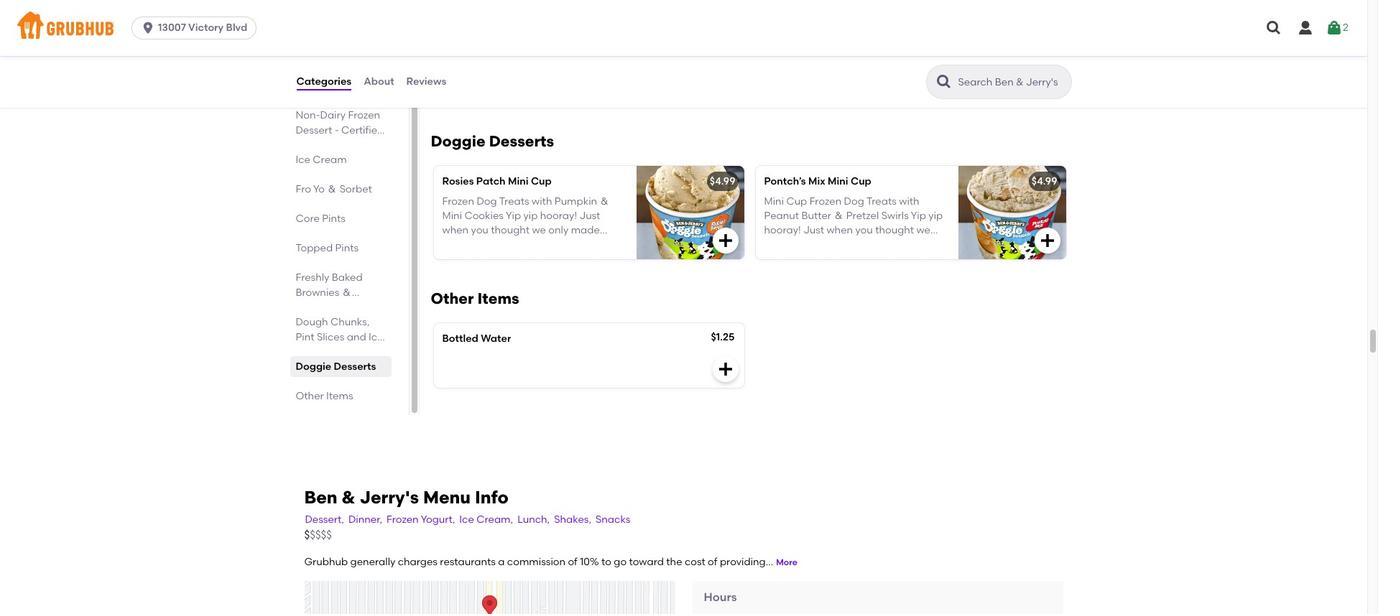 Task type: locate. For each thing, give the bounding box(es) containing it.
2 vegan from the top
[[296, 139, 327, 151]]

doggie down pint
[[296, 361, 332, 373]]

＆ for cream
[[349, 64, 359, 77]]

2
[[1343, 21, 1349, 34]]

lunch, button
[[517, 512, 551, 528]]

ice up fro
[[296, 154, 311, 166]]

1 vegan from the top
[[296, 79, 327, 92]]

certified
[[341, 124, 384, 136]]

0 horizontal spatial frozen
[[348, 109, 380, 121]]

1 vertical spatial ＆
[[327, 183, 337, 195]]

cup
[[531, 175, 552, 187], [851, 175, 872, 187]]

other items down "sandwhiches" on the bottom left
[[296, 390, 353, 402]]

snacks button
[[595, 512, 631, 528]]

1 horizontal spatial other items
[[431, 289, 519, 307]]

1 $4.99 from the left
[[710, 175, 736, 187]]

vegan
[[296, 79, 327, 92], [296, 139, 327, 151]]

$
[[304, 529, 310, 542]]

items down "sandwhiches" on the bottom left
[[326, 390, 353, 402]]

svg image
[[1266, 19, 1283, 37], [1297, 19, 1315, 37], [1326, 19, 1343, 37], [1039, 74, 1056, 92], [717, 232, 734, 249], [1039, 232, 1056, 249]]

dairy
[[320, 109, 346, 121]]

and
[[347, 331, 366, 343]]

pints right core in the top of the page
[[322, 212, 346, 225]]

cream up fro yo ＆ sorbet
[[313, 154, 347, 166]]

pint
[[296, 331, 315, 343]]

1 horizontal spatial mini
[[828, 175, 849, 187]]

reviews button
[[406, 56, 447, 108]]

ice cream sundaes
[[296, 20, 347, 47]]

frozen for dinner,
[[387, 514, 419, 526]]

＆ down baked
[[342, 286, 352, 299]]

ice
[[296, 20, 311, 32], [296, 64, 311, 77], [296, 154, 311, 166], [369, 331, 384, 343], [460, 514, 474, 526]]

pints
[[322, 212, 346, 225], [335, 242, 359, 254]]

2 cup from the left
[[851, 175, 872, 187]]

rosies patch mini cup
[[442, 175, 552, 187]]

dinner, button
[[348, 512, 383, 528]]

svg image inside 2 button
[[1326, 19, 1343, 37]]

2 mini from the left
[[828, 175, 849, 187]]

other up bottled
[[431, 289, 474, 307]]

brownies
[[296, 286, 340, 299]]

0 horizontal spatial doggie desserts
[[296, 361, 376, 373]]

0 horizontal spatial mini
[[508, 175, 529, 187]]

svg image left "13007"
[[141, 21, 155, 35]]

frozen
[[348, 109, 380, 121], [387, 514, 419, 526]]

1 cup from the left
[[531, 175, 552, 187]]

1 mini from the left
[[508, 175, 529, 187]]

shakes, button
[[554, 512, 592, 528]]

more button
[[776, 557, 798, 569]]

＆
[[349, 64, 359, 77], [327, 183, 337, 195], [342, 286, 352, 299]]

1 vertical spatial frozen
[[387, 514, 419, 526]]

1 vertical spatial svg image
[[717, 360, 734, 378]]

0 horizontal spatial svg image
[[141, 21, 155, 35]]

0 vertical spatial svg image
[[141, 21, 155, 35]]

0 horizontal spatial other
[[296, 390, 324, 402]]

ben
[[304, 487, 338, 508]]

pontch's mix mini cup
[[764, 175, 872, 187]]

1 vertical spatial vegan
[[296, 139, 327, 151]]

snacks
[[596, 514, 631, 526]]

non-dairy frozen dessert - certified vegan ice cream
[[296, 109, 384, 166]]

ice inside "ice cream sundaes"
[[296, 20, 311, 32]]

0 vertical spatial frozen
[[348, 109, 380, 121]]

＆ for yo
[[327, 183, 337, 195]]

0 horizontal spatial desserts
[[334, 361, 376, 373]]

frozen inside the non-dairy frozen dessert - certified vegan ice cream
[[348, 109, 380, 121]]

1 horizontal spatial cup
[[851, 175, 872, 187]]

cup right patch
[[531, 175, 552, 187]]

cream down pint
[[296, 346, 330, 358]]

＆ up shakes
[[349, 64, 359, 77]]

cream up sundaes
[[313, 20, 347, 32]]

to
[[602, 556, 612, 568]]

doggie desserts down slices
[[296, 361, 376, 373]]

desserts down 'and'
[[334, 361, 376, 373]]

0 vertical spatial items
[[478, 289, 519, 307]]

go
[[614, 556, 627, 568]]

doggie
[[431, 132, 486, 150], [296, 361, 332, 373]]

1 of from the left
[[568, 556, 578, 568]]

svg image inside 13007 victory blvd button
[[141, 21, 155, 35]]

of right cost
[[708, 556, 718, 568]]

items
[[478, 289, 519, 307], [326, 390, 353, 402]]

of
[[568, 556, 578, 568], [708, 556, 718, 568]]

water
[[481, 332, 511, 345]]

ice inside the non-dairy frozen dessert - certified vegan ice cream
[[296, 154, 311, 166]]

0 vertical spatial vegan
[[296, 79, 327, 92]]

vegan up non-
[[296, 79, 327, 92]]

-
[[335, 124, 339, 136]]

pints up baked
[[335, 242, 359, 254]]

other items
[[431, 289, 519, 307], [296, 390, 353, 402]]

shakes
[[330, 79, 364, 92]]

0 vertical spatial pints
[[322, 212, 346, 225]]

ice left cream,
[[460, 514, 474, 526]]

hours
[[704, 591, 737, 605]]

dessert
[[296, 124, 332, 136]]

svg image
[[141, 21, 155, 35], [717, 360, 734, 378]]

categories
[[296, 75, 352, 88]]

$4.99
[[710, 175, 736, 187], [1032, 175, 1058, 187]]

sorbet
[[340, 183, 372, 195]]

providing
[[720, 556, 766, 568]]

1 horizontal spatial other
[[431, 289, 474, 307]]

categories button
[[296, 56, 352, 108]]

frozen up the certified
[[348, 109, 380, 121]]

victory
[[188, 22, 224, 34]]

ice right 'and'
[[369, 331, 384, 343]]

other
[[431, 289, 474, 307], [296, 390, 324, 402]]

other down "sandwhiches" on the bottom left
[[296, 390, 324, 402]]

core pints
[[296, 212, 346, 225]]

menu
[[423, 487, 471, 508]]

...
[[766, 556, 773, 568]]

1 horizontal spatial doggie
[[431, 132, 486, 150]]

items up 'water' at bottom
[[478, 289, 519, 307]]

pints for core pints
[[322, 212, 346, 225]]

13007 victory blvd
[[158, 22, 247, 34]]

1 vertical spatial doggie desserts
[[296, 361, 376, 373]]

0 vertical spatial other items
[[431, 289, 519, 307]]

1 horizontal spatial frozen
[[387, 514, 419, 526]]

frozen for dairy
[[348, 109, 380, 121]]

rosies patch mini cup image
[[636, 166, 744, 259]]

1 vertical spatial pints
[[335, 242, 359, 254]]

1 vertical spatial doggie
[[296, 361, 332, 373]]

cup right mix
[[851, 175, 872, 187]]

frozen down ben & jerry's menu info
[[387, 514, 419, 526]]

0 vertical spatial doggie
[[431, 132, 486, 150]]

1 horizontal spatial of
[[708, 556, 718, 568]]

2 vertical spatial ＆
[[342, 286, 352, 299]]

doggie desserts up patch
[[431, 132, 554, 150]]

svg image down $1.25
[[717, 360, 734, 378]]

1 horizontal spatial doggie desserts
[[431, 132, 554, 150]]

mini right mix
[[828, 175, 849, 187]]

mini right patch
[[508, 175, 529, 187]]

a
[[498, 556, 505, 568]]

cream inside ice cream ＆ vegan shakes
[[313, 64, 347, 77]]

0 vertical spatial ＆
[[349, 64, 359, 77]]

vegan down dessert
[[296, 139, 327, 151]]

toward
[[629, 556, 664, 568]]

mini
[[508, 175, 529, 187], [828, 175, 849, 187]]

1 horizontal spatial $4.99
[[1032, 175, 1058, 187]]

13007 victory blvd button
[[132, 17, 263, 40]]

ice up sundaes
[[296, 20, 311, 32]]

ice down sundaes
[[296, 64, 311, 77]]

other items up the bottled water
[[431, 289, 519, 307]]

0 horizontal spatial cup
[[531, 175, 552, 187]]

＆ inside ice cream ＆ vegan shakes
[[349, 64, 359, 77]]

jerry's
[[360, 487, 419, 508]]

＆ inside freshly baked brownies ＆ jumbo cookies dough chunks, pint slices and ice cream sandwhiches
[[342, 286, 352, 299]]

＆ right the yo
[[327, 183, 337, 195]]

non-
[[296, 109, 320, 121]]

doggie desserts
[[431, 132, 554, 150], [296, 361, 376, 373]]

0 horizontal spatial of
[[568, 556, 578, 568]]

grubhub
[[304, 556, 348, 568]]

cream
[[313, 20, 347, 32], [313, 64, 347, 77], [313, 154, 347, 166], [296, 346, 330, 358]]

0 horizontal spatial items
[[326, 390, 353, 402]]

2 $4.99 from the left
[[1032, 175, 1058, 187]]

cup for pontch's mix mini cup
[[851, 175, 872, 187]]

of left 10%
[[568, 556, 578, 568]]

mix
[[809, 175, 826, 187]]

0 horizontal spatial $4.99
[[710, 175, 736, 187]]

doggie up rosies
[[431, 132, 486, 150]]

cream up shakes
[[313, 64, 347, 77]]

vegan chocolate chip cookie dough chunks image
[[958, 8, 1066, 102]]

desserts up rosies patch mini cup
[[489, 132, 554, 150]]

desserts
[[489, 132, 554, 150], [334, 361, 376, 373]]

0 horizontal spatial other items
[[296, 390, 353, 402]]

1 horizontal spatial desserts
[[489, 132, 554, 150]]



Task type: vqa. For each thing, say whether or not it's contained in the screenshot.
left 6)
no



Task type: describe. For each thing, give the bounding box(es) containing it.
vegan inside the non-dairy frozen dessert - certified vegan ice cream
[[296, 139, 327, 151]]

mini for patch
[[508, 175, 529, 187]]

cup for rosies patch mini cup
[[531, 175, 552, 187]]

patch
[[476, 175, 506, 187]]

topped
[[296, 242, 333, 254]]

1 vertical spatial desserts
[[334, 361, 376, 373]]

cream inside freshly baked brownies ＆ jumbo cookies dough chunks, pint slices and ice cream sandwhiches
[[296, 346, 330, 358]]

jumbo
[[296, 302, 331, 314]]

generally
[[350, 556, 396, 568]]

0 horizontal spatial doggie
[[296, 361, 332, 373]]

1 vertical spatial items
[[326, 390, 353, 402]]

cream,
[[477, 514, 513, 526]]

cream inside "ice cream sundaes"
[[313, 20, 347, 32]]

shakes,
[[554, 514, 592, 526]]

10%
[[580, 556, 599, 568]]

cream inside the non-dairy frozen dessert - certified vegan ice cream
[[313, 154, 347, 166]]

1 horizontal spatial svg image
[[717, 360, 734, 378]]

sandwhiches
[[296, 361, 361, 373]]

grubhub generally charges restaurants a commission of 10% to go toward the cost of providing ... more
[[304, 556, 798, 568]]

the
[[667, 556, 682, 568]]

0 vertical spatial desserts
[[489, 132, 554, 150]]

more
[[776, 558, 798, 568]]

blvd
[[226, 22, 247, 34]]

$4.99 for pontch's mix mini cup
[[1032, 175, 1058, 187]]

ice cream, button
[[459, 512, 514, 528]]

1 vertical spatial other
[[296, 390, 324, 402]]

&
[[342, 487, 356, 508]]

restaurants
[[440, 556, 496, 568]]

yo
[[313, 183, 325, 195]]

main navigation navigation
[[0, 0, 1368, 56]]

mini for mix
[[828, 175, 849, 187]]

freshly
[[296, 271, 330, 284]]

chunks,
[[331, 316, 370, 328]]

pontch's
[[764, 175, 806, 187]]

dough
[[296, 316, 328, 328]]

frozen yogurt, button
[[386, 512, 456, 528]]

$$$$$
[[304, 529, 332, 542]]

about
[[364, 75, 394, 88]]

vegan inside ice cream ＆ vegan shakes
[[296, 79, 327, 92]]

dessert, dinner, frozen yogurt, ice cream, lunch, shakes, snacks
[[305, 514, 631, 526]]

0 vertical spatial other
[[431, 289, 474, 307]]

lunch,
[[518, 514, 550, 526]]

Search Ben & Jerry's search field
[[957, 75, 1067, 89]]

dessert, button
[[304, 512, 345, 528]]

cost
[[685, 556, 706, 568]]

info
[[475, 487, 509, 508]]

reviews
[[407, 75, 447, 88]]

slices
[[317, 331, 345, 343]]

0 vertical spatial doggie desserts
[[431, 132, 554, 150]]

13007
[[158, 22, 186, 34]]

about button
[[363, 56, 395, 108]]

rosies
[[442, 175, 474, 187]]

commission
[[507, 556, 566, 568]]

fro
[[296, 183, 311, 195]]

ice inside ice cream ＆ vegan shakes
[[296, 64, 311, 77]]

1 vertical spatial other items
[[296, 390, 353, 402]]

topped pints
[[296, 242, 359, 254]]

2 button
[[1326, 15, 1349, 41]]

core
[[296, 212, 320, 225]]

dinner,
[[349, 514, 382, 526]]

ice cream ＆ vegan shakes
[[296, 64, 364, 92]]

pontch's mix mini cup image
[[958, 166, 1066, 259]]

pints for topped pints
[[335, 242, 359, 254]]

baked
[[332, 271, 363, 284]]

bottled water
[[442, 332, 511, 345]]

dessert,
[[305, 514, 344, 526]]

ben & jerry's menu info
[[304, 487, 509, 508]]

search icon image
[[935, 73, 953, 91]]

fro yo ＆ sorbet
[[296, 183, 372, 195]]

$4.99 for rosies patch mini cup
[[710, 175, 736, 187]]

$1.25
[[711, 331, 735, 343]]

2 of from the left
[[708, 556, 718, 568]]

sundaes
[[296, 35, 338, 47]]

charges
[[398, 556, 438, 568]]

cookies
[[333, 302, 372, 314]]

bottled
[[442, 332, 479, 345]]

freshly baked brownies ＆ jumbo cookies dough chunks, pint slices and ice cream sandwhiches
[[296, 271, 384, 373]]

ice inside freshly baked brownies ＆ jumbo cookies dough chunks, pint slices and ice cream sandwhiches
[[369, 331, 384, 343]]

yogurt,
[[421, 514, 455, 526]]

1 horizontal spatial items
[[478, 289, 519, 307]]



